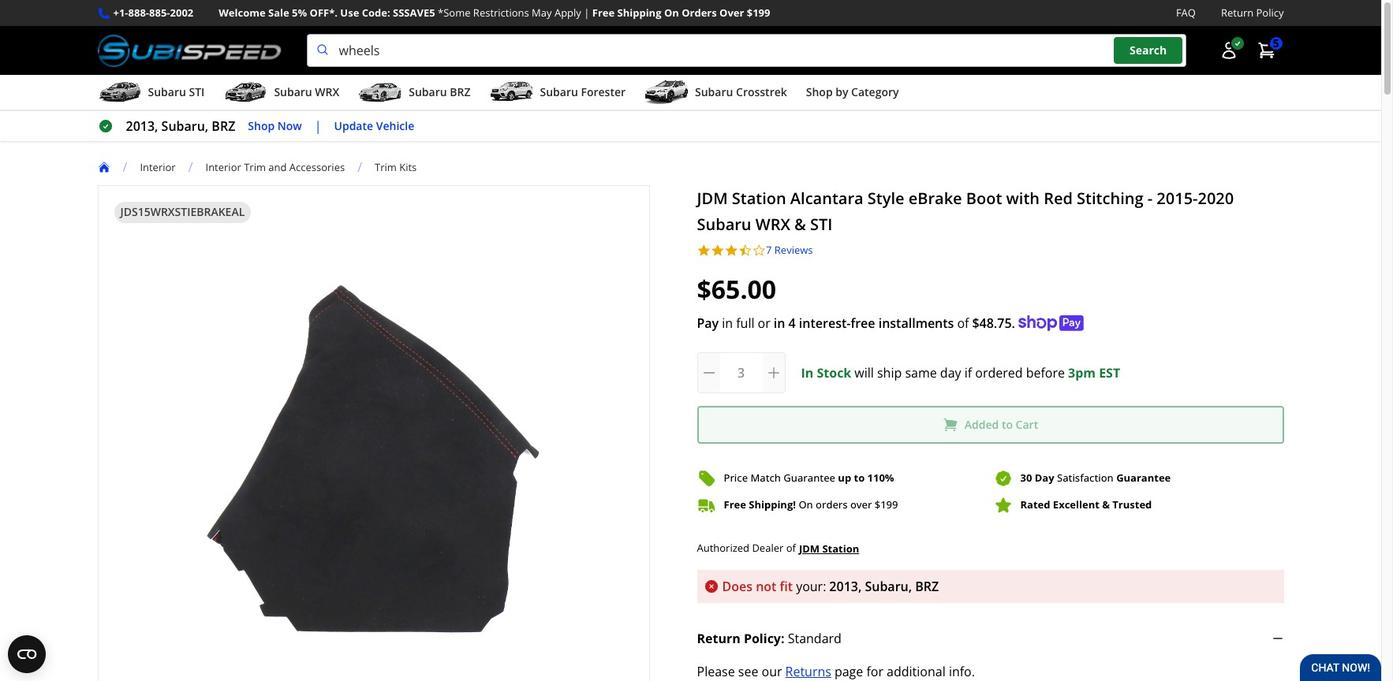 Task type: locate. For each thing, give the bounding box(es) containing it.
2013,
[[126, 118, 158, 135], [829, 578, 862, 595]]

in left 4
[[774, 314, 785, 332]]

| right now
[[315, 118, 322, 135]]

sti inside jdm station alcantara style ebrake boot with red stitching - 2015-2020 subaru wrx & sti
[[810, 214, 833, 235]]

0 vertical spatial of
[[957, 314, 969, 332]]

0 vertical spatial shop
[[806, 85, 833, 100]]

1 horizontal spatial brz
[[450, 85, 471, 100]]

star image
[[711, 244, 725, 258], [725, 244, 738, 258]]

guarantee up free shipping! on orders over $199
[[784, 471, 835, 485]]

0 vertical spatial return
[[1221, 6, 1254, 20]]

please see our returns page for additional info.
[[697, 663, 975, 681]]

+1-888-885-2002 link
[[113, 5, 193, 21]]

shop by category
[[806, 85, 899, 100]]

your:
[[796, 578, 826, 595]]

shop left by
[[806, 85, 833, 100]]

station inside authorized dealer of jdm station
[[822, 542, 859, 556]]

1 horizontal spatial subaru,
[[865, 578, 912, 595]]

subaru for subaru wrx
[[274, 85, 312, 100]]

0 vertical spatial 2013,
[[126, 118, 158, 135]]

1 horizontal spatial 2013,
[[829, 578, 862, 595]]

apply
[[555, 6, 581, 20]]

decrement image
[[701, 365, 717, 381]]

1 horizontal spatial station
[[822, 542, 859, 556]]

subaru crosstrek button
[[645, 78, 787, 110]]

interest-
[[799, 314, 851, 332]]

welcome sale 5% off*. use code: sssave5
[[219, 6, 435, 20]]

| right apply
[[584, 6, 590, 20]]

interior for interior trim and accessories
[[206, 160, 241, 174]]

1 horizontal spatial to
[[1002, 417, 1013, 432]]

to inside added to cart button
[[1002, 417, 1013, 432]]

a subaru wrx thumbnail image image
[[224, 81, 268, 104]]

if
[[965, 364, 972, 382]]

trim left and
[[244, 160, 266, 174]]

red
[[1044, 188, 1073, 209]]

1 interior from the left
[[140, 160, 176, 174]]

0 vertical spatial &
[[795, 214, 806, 235]]

1 vertical spatial $199
[[875, 498, 898, 512]]

2 horizontal spatial brz
[[915, 578, 939, 595]]

sti up 2013, subaru, brz
[[189, 85, 205, 100]]

shop by category button
[[806, 78, 899, 110]]

1 / from the left
[[123, 159, 127, 176]]

1 horizontal spatial /
[[188, 159, 193, 176]]

policy:
[[744, 630, 785, 648]]

trim left kits
[[375, 160, 397, 174]]

0 horizontal spatial shop
[[248, 118, 275, 133]]

& up reviews
[[795, 214, 806, 235]]

0 horizontal spatial 2013,
[[126, 118, 158, 135]]

-
[[1148, 188, 1153, 209]]

2 in from the left
[[774, 314, 785, 332]]

7
[[766, 243, 772, 257]]

0 horizontal spatial return
[[697, 630, 741, 648]]

0 vertical spatial station
[[732, 188, 786, 209]]

1 horizontal spatial on
[[799, 498, 813, 512]]

authorized dealer of jdm station
[[697, 541, 859, 556]]

1 horizontal spatial in
[[774, 314, 785, 332]]

1 horizontal spatial jdm
[[799, 542, 820, 556]]

station
[[732, 188, 786, 209], [822, 542, 859, 556]]

|
[[584, 6, 590, 20], [315, 118, 322, 135]]

returns link
[[785, 662, 831, 682]]

/
[[123, 159, 127, 176], [188, 159, 193, 176], [358, 159, 362, 176]]

free
[[592, 6, 615, 20], [724, 498, 746, 512]]

1 horizontal spatial interior
[[206, 160, 241, 174]]

1 vertical spatial station
[[822, 542, 859, 556]]

1 vertical spatial to
[[854, 471, 865, 485]]

day
[[940, 364, 961, 382]]

0 horizontal spatial interior
[[140, 160, 176, 174]]

/ for trim kits
[[358, 159, 362, 176]]

subaru up vehicle on the left of page
[[409, 85, 447, 100]]

1 horizontal spatial &
[[1102, 498, 1110, 512]]

of left the $48.75
[[957, 314, 969, 332]]

in stock will ship same day if ordered before 3pm est
[[801, 364, 1120, 382]]

accessories
[[289, 160, 345, 174]]

installments
[[879, 314, 954, 332]]

/ down 2013, subaru, brz
[[188, 159, 193, 176]]

to left cart
[[1002, 417, 1013, 432]]

alcantara
[[790, 188, 864, 209]]

return for return policy: standard
[[697, 630, 741, 648]]

policy
[[1256, 6, 1284, 20]]

3 / from the left
[[358, 159, 362, 176]]

free right apply
[[592, 6, 615, 20]]

7 reviews link
[[766, 243, 813, 258]]

price
[[724, 471, 748, 485]]

wrx up 7
[[756, 214, 790, 235]]

search
[[1130, 43, 1167, 58]]

shop for shop now
[[248, 118, 275, 133]]

half star image
[[738, 244, 752, 258]]

1 horizontal spatial trim
[[375, 160, 397, 174]]

wrx inside jdm station alcantara style ebrake boot with red stitching - 2015-2020 subaru wrx & sti
[[756, 214, 790, 235]]

rated excellent & trusted
[[1020, 498, 1152, 512]]

2 interior from the left
[[206, 160, 241, 174]]

sti down the alcantara
[[810, 214, 833, 235]]

2 / from the left
[[188, 159, 193, 176]]

of right dealer
[[786, 541, 796, 556]]

0 horizontal spatial guarantee
[[784, 471, 835, 485]]

2 trim from the left
[[375, 160, 397, 174]]

interior trim and accessories link
[[206, 160, 358, 174], [206, 160, 345, 174]]

a subaru brz thumbnail image image
[[358, 81, 403, 104]]

0 horizontal spatial wrx
[[315, 85, 339, 100]]

update vehicle
[[334, 118, 414, 133]]

1 horizontal spatial return
[[1221, 6, 1254, 20]]

0 horizontal spatial /
[[123, 159, 127, 176]]

2013, down subaru sti dropdown button
[[126, 118, 158, 135]]

trim kits link
[[375, 160, 429, 174], [375, 160, 417, 174]]

1 vertical spatial return
[[697, 630, 741, 648]]

& left trusted
[[1102, 498, 1110, 512]]

interior left and
[[206, 160, 241, 174]]

return for return policy
[[1221, 6, 1254, 20]]

1 vertical spatial subaru,
[[865, 578, 912, 595]]

guarantee up trusted
[[1116, 471, 1171, 485]]

1 guarantee from the left
[[784, 471, 835, 485]]

shop for shop by category
[[806, 85, 833, 100]]

2 horizontal spatial /
[[358, 159, 362, 176]]

subaru up 2013, subaru, brz
[[148, 85, 186, 100]]

orders
[[816, 498, 848, 512]]

0 horizontal spatial of
[[786, 541, 796, 556]]

2020
[[1198, 188, 1234, 209]]

pay
[[697, 314, 719, 332]]

0 horizontal spatial free
[[592, 6, 615, 20]]

0 horizontal spatial |
[[315, 118, 322, 135]]

0 horizontal spatial jdm
[[697, 188, 728, 209]]

0 horizontal spatial subaru,
[[161, 118, 208, 135]]

$48.75
[[972, 314, 1012, 332]]

subaru inside jdm station alcantara style ebrake boot with red stitching - 2015-2020 subaru wrx & sti
[[697, 214, 752, 235]]

0 horizontal spatial sti
[[189, 85, 205, 100]]

1 horizontal spatial guarantee
[[1116, 471, 1171, 485]]

interior link
[[140, 160, 188, 174], [140, 160, 176, 174]]

subaru forester
[[540, 85, 626, 100]]

sti inside dropdown button
[[189, 85, 205, 100]]

to right up
[[854, 471, 865, 485]]

subaru up now
[[274, 85, 312, 100]]

0 horizontal spatial trim
[[244, 160, 266, 174]]

interior trim and accessories
[[206, 160, 345, 174]]

now
[[278, 118, 302, 133]]

0 vertical spatial jdm
[[697, 188, 728, 209]]

station up does not fit your: 2013, subaru, brz
[[822, 542, 859, 556]]

1 vertical spatial free
[[724, 498, 746, 512]]

subaru, down the subaru sti
[[161, 118, 208, 135]]

jdm up your:
[[799, 542, 820, 556]]

0 horizontal spatial $199
[[747, 6, 770, 20]]

shop left now
[[248, 118, 275, 133]]

1 vertical spatial jdm
[[799, 542, 820, 556]]

return up please
[[697, 630, 741, 648]]

7 reviews
[[766, 243, 813, 257]]

subaru crosstrek
[[695, 85, 787, 100]]

1 horizontal spatial |
[[584, 6, 590, 20]]

and
[[268, 160, 287, 174]]

free down price on the right bottom
[[724, 498, 746, 512]]

jdm up star icon
[[697, 188, 728, 209]]

subaru left crosstrek on the right top
[[695, 85, 733, 100]]

0 vertical spatial wrx
[[315, 85, 339, 100]]

subaru brz button
[[358, 78, 471, 110]]

0 vertical spatial to
[[1002, 417, 1013, 432]]

0 horizontal spatial to
[[854, 471, 865, 485]]

None number field
[[697, 352, 785, 393]]

return
[[1221, 6, 1254, 20], [697, 630, 741, 648]]

please
[[697, 663, 735, 681]]

in left full in the right top of the page
[[722, 314, 733, 332]]

update vehicle button
[[334, 117, 414, 135]]

star image left empty star "image"
[[725, 244, 738, 258]]

0 horizontal spatial station
[[732, 188, 786, 209]]

search input field
[[307, 34, 1186, 67]]

1 vertical spatial wrx
[[756, 214, 790, 235]]

subaru up star icon
[[697, 214, 752, 235]]

1 vertical spatial sti
[[810, 214, 833, 235]]

1 horizontal spatial shop
[[806, 85, 833, 100]]

return left policy
[[1221, 6, 1254, 20]]

subaru, right your:
[[865, 578, 912, 595]]

ordered
[[975, 364, 1023, 382]]

return policy: standard
[[697, 630, 842, 648]]

0 horizontal spatial &
[[795, 214, 806, 235]]

1 vertical spatial of
[[786, 541, 796, 556]]

price match guarantee up to 110%
[[724, 471, 894, 485]]

style
[[868, 188, 905, 209]]

in
[[722, 314, 733, 332], [774, 314, 785, 332]]

/ right home image
[[123, 159, 127, 176]]

sti
[[189, 85, 205, 100], [810, 214, 833, 235]]

0 vertical spatial $199
[[747, 6, 770, 20]]

subispeed logo image
[[97, 34, 281, 67]]

station up empty star "image"
[[732, 188, 786, 209]]

subaru inside dropdown button
[[274, 85, 312, 100]]

1 horizontal spatial wrx
[[756, 214, 790, 235]]

1 vertical spatial brz
[[212, 118, 235, 135]]

subaru sti
[[148, 85, 205, 100]]

subaru,
[[161, 118, 208, 135], [865, 578, 912, 595]]

pay in full or in 4 interest-free installments of $48.75 .
[[697, 314, 1015, 332]]

stock
[[817, 364, 851, 382]]

0 horizontal spatial in
[[722, 314, 733, 332]]

satisfaction
[[1057, 471, 1114, 485]]

0 vertical spatial sti
[[189, 85, 205, 100]]

subaru left forester
[[540, 85, 578, 100]]

a subaru sti thumbnail image image
[[97, 81, 142, 104]]

0 vertical spatial on
[[664, 6, 679, 20]]

1 horizontal spatial sti
[[810, 214, 833, 235]]

& inside jdm station alcantara style ebrake boot with red stitching - 2015-2020 subaru wrx & sti
[[795, 214, 806, 235]]

wrx inside dropdown button
[[315, 85, 339, 100]]

0 vertical spatial brz
[[450, 85, 471, 100]]

will
[[855, 364, 874, 382]]

return policy link
[[1221, 5, 1284, 21]]

update
[[334, 118, 373, 133]]

wrx up update
[[315, 85, 339, 100]]

rated
[[1020, 498, 1050, 512]]

before
[[1026, 364, 1065, 382]]

not
[[756, 578, 777, 595]]

shop inside dropdown button
[[806, 85, 833, 100]]

1 vertical spatial shop
[[248, 118, 275, 133]]

1 vertical spatial &
[[1102, 498, 1110, 512]]

2 star image from the left
[[725, 244, 738, 258]]

2013, right your:
[[829, 578, 862, 595]]

of
[[957, 314, 969, 332], [786, 541, 796, 556]]

interior for interior
[[140, 160, 176, 174]]

1 vertical spatial |
[[315, 118, 322, 135]]

brz
[[450, 85, 471, 100], [212, 118, 235, 135], [915, 578, 939, 595]]

/ left trim kits
[[358, 159, 362, 176]]

trusted
[[1113, 498, 1152, 512]]

off*.
[[310, 6, 338, 20]]

star image left 'half star' icon
[[711, 244, 725, 258]]

interior down 2013, subaru, brz
[[140, 160, 176, 174]]

est
[[1099, 364, 1120, 382]]



Task type: vqa. For each thing, say whether or not it's contained in the screenshot.
subaru brz dropdown button
yes



Task type: describe. For each thing, give the bounding box(es) containing it.
1 vertical spatial on
[[799, 498, 813, 512]]

shop now
[[248, 118, 302, 133]]

or
[[758, 314, 771, 332]]

ebrake
[[909, 188, 962, 209]]

885-
[[149, 6, 170, 20]]

.
[[1012, 314, 1015, 332]]

4
[[789, 314, 796, 332]]

open widget image
[[8, 636, 46, 674]]

jdm inside authorized dealer of jdm station
[[799, 542, 820, 556]]

subaru wrx
[[274, 85, 339, 100]]

kits
[[399, 160, 417, 174]]

shipping
[[617, 6, 662, 20]]

$65.00
[[697, 272, 776, 306]]

2 guarantee from the left
[[1116, 471, 1171, 485]]

subaru for subaru brz
[[409, 85, 447, 100]]

1 star image from the left
[[711, 244, 725, 258]]

+1-
[[113, 6, 128, 20]]

subaru wrx button
[[224, 78, 339, 110]]

shop now link
[[248, 117, 302, 135]]

empty star image
[[752, 244, 766, 258]]

subaru for subaru forester
[[540, 85, 578, 100]]

for
[[867, 663, 884, 681]]

category
[[851, 85, 899, 100]]

30 day satisfaction guarantee
[[1020, 471, 1171, 485]]

1 horizontal spatial free
[[724, 498, 746, 512]]

2015-
[[1157, 188, 1198, 209]]

fit
[[780, 578, 793, 595]]

info.
[[949, 663, 975, 681]]

1 in from the left
[[722, 314, 733, 332]]

jdm inside jdm station alcantara style ebrake boot with red stitching - 2015-2020 subaru wrx & sti
[[697, 188, 728, 209]]

1 horizontal spatial of
[[957, 314, 969, 332]]

0 vertical spatial free
[[592, 6, 615, 20]]

crosstrek
[[736, 85, 787, 100]]

sssave5
[[393, 6, 435, 20]]

/ for interior
[[123, 159, 127, 176]]

standard
[[788, 630, 842, 648]]

use
[[340, 6, 359, 20]]

additional
[[887, 663, 946, 681]]

added to cart button
[[697, 406, 1284, 444]]

see
[[738, 663, 758, 681]]

ship
[[877, 364, 902, 382]]

+1-888-885-2002
[[113, 6, 193, 20]]

0 vertical spatial subaru,
[[161, 118, 208, 135]]

dealer
[[752, 541, 784, 556]]

forester
[[581, 85, 626, 100]]

reviews
[[775, 243, 813, 257]]

star image
[[697, 244, 711, 258]]

subaru sti button
[[97, 78, 205, 110]]

1 trim from the left
[[244, 160, 266, 174]]

button image
[[1219, 41, 1238, 60]]

our
[[762, 663, 782, 681]]

trim kits
[[375, 160, 417, 174]]

jdm station link
[[799, 540, 859, 558]]

of inside authorized dealer of jdm station
[[786, 541, 796, 556]]

home image
[[97, 161, 110, 174]]

a subaru crosstrek thumbnail image image
[[645, 81, 689, 104]]

jdm station alcantara style ebrake boot with red stitching - 2015-2020 subaru wrx & sti
[[697, 188, 1234, 235]]

0 vertical spatial |
[[584, 6, 590, 20]]

free
[[851, 314, 875, 332]]

faq
[[1176, 6, 1196, 20]]

*some restrictions may apply | free shipping on orders over $199
[[438, 6, 770, 20]]

search button
[[1114, 37, 1183, 64]]

5%
[[292, 6, 307, 20]]

welcome
[[219, 6, 266, 20]]

authorized
[[697, 541, 750, 556]]

increment image
[[766, 365, 781, 381]]

1 horizontal spatial $199
[[875, 498, 898, 512]]

subaru for subaru sti
[[148, 85, 186, 100]]

brz inside dropdown button
[[450, 85, 471, 100]]

station inside jdm station alcantara style ebrake boot with red stitching - 2015-2020 subaru wrx & sti
[[732, 188, 786, 209]]

restrictions
[[473, 6, 529, 20]]

subaru forester button
[[490, 78, 626, 110]]

code:
[[362, 6, 390, 20]]

a subaru forester thumbnail image image
[[490, 81, 534, 104]]

2002
[[170, 6, 193, 20]]

added to cart
[[965, 417, 1038, 432]]

orders
[[682, 6, 717, 20]]

full
[[736, 314, 755, 332]]

0 horizontal spatial brz
[[212, 118, 235, 135]]

subaru for subaru crosstrek
[[695, 85, 733, 100]]

5 button
[[1249, 35, 1284, 66]]

2 vertical spatial brz
[[915, 578, 939, 595]]

by
[[836, 85, 848, 100]]

cart
[[1016, 417, 1038, 432]]

up
[[838, 471, 851, 485]]

110%
[[867, 471, 894, 485]]

5
[[1273, 36, 1279, 51]]

subaru brz
[[409, 85, 471, 100]]

2013, subaru, brz
[[126, 118, 235, 135]]

vehicle
[[376, 118, 414, 133]]

shop pay image
[[1018, 315, 1084, 331]]

sale
[[268, 6, 289, 20]]

in
[[801, 364, 814, 382]]

may
[[532, 6, 552, 20]]

excellent
[[1053, 498, 1100, 512]]

match
[[751, 471, 781, 485]]

same
[[905, 364, 937, 382]]

0 horizontal spatial on
[[664, 6, 679, 20]]

day
[[1035, 471, 1055, 485]]

/ for interior trim and accessories
[[188, 159, 193, 176]]

*some
[[438, 6, 471, 20]]

boot
[[966, 188, 1002, 209]]

1 vertical spatial 2013,
[[829, 578, 862, 595]]

stitching
[[1077, 188, 1144, 209]]

return policy
[[1221, 6, 1284, 20]]



